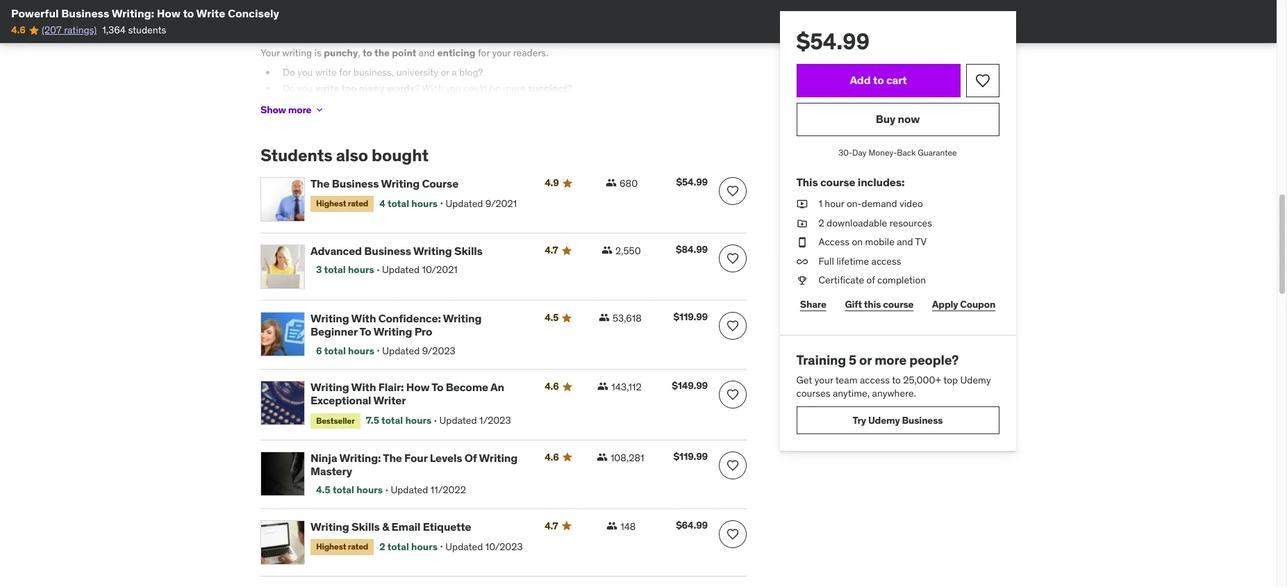Task type: locate. For each thing, give the bounding box(es) containing it.
1 vertical spatial $54.99
[[677, 176, 708, 189]]

highest for writing
[[316, 541, 346, 552]]

writing with flair: how to become an exceptional writer link
[[311, 380, 528, 408]]

680
[[620, 177, 638, 190]]

10/2021
[[422, 264, 458, 276]]

business,
[[354, 66, 394, 78]]

2 down "1" on the right of the page
[[819, 217, 825, 229]]

1 horizontal spatial 2
[[819, 217, 825, 229]]

certificate
[[819, 274, 865, 287]]

writing up 10/2021
[[414, 244, 452, 258]]

skills
[[454, 244, 483, 258], [352, 520, 380, 534]]

the left four
[[383, 451, 402, 465]]

wishlist image for advanced business writing skills
[[726, 252, 740, 266]]

0 vertical spatial write
[[315, 66, 337, 78]]

students
[[261, 145, 333, 166]]

updated
[[446, 197, 483, 210], [382, 264, 420, 276], [382, 344, 420, 357], [440, 414, 477, 427], [391, 484, 428, 496], [446, 540, 483, 553]]

business down also
[[332, 177, 379, 191]]

skills left &
[[352, 520, 380, 534]]

bestseller
[[316, 415, 355, 426]]

highest rated left 4
[[316, 198, 368, 209]]

4.6 for ninja writing: the four levels of writing mastery
[[545, 451, 559, 464]]

and left tv
[[898, 236, 914, 248]]

0 vertical spatial udemy
[[961, 374, 992, 386]]

0 horizontal spatial course
[[821, 175, 856, 189]]

0 vertical spatial or
[[441, 66, 450, 78]]

business for the
[[332, 177, 379, 191]]

writing right of
[[479, 451, 518, 465]]

$54.99 right the 680
[[677, 176, 708, 189]]

1 do from the top
[[283, 66, 295, 78]]

updated for updated 9/2021
[[446, 197, 483, 210]]

updated 10/2023
[[446, 540, 523, 553]]

the up business,
[[375, 47, 390, 59]]

1 write from the top
[[315, 66, 337, 78]]

1 vertical spatial writing:
[[339, 451, 381, 465]]

4.7
[[545, 244, 558, 257], [545, 520, 558, 532]]

1 horizontal spatial writing:
[[339, 451, 381, 465]]

try udemy business link
[[797, 407, 1000, 434]]

1 vertical spatial highest rated
[[316, 541, 368, 552]]

updated for updated 10/2021
[[382, 264, 420, 276]]

xsmall image for full lifetime access
[[797, 255, 808, 269]]

1 horizontal spatial words
[[387, 82, 415, 95]]

0 horizontal spatial ?
[[415, 82, 420, 95]]

add to cart button
[[797, 64, 961, 97]]

0 vertical spatial $119.99
[[674, 311, 708, 323]]

highest for the
[[316, 198, 346, 209]]

with for confidence:
[[351, 312, 376, 325]]

ninja writing: the four levels of writing mastery
[[311, 451, 518, 478]]

2 for 2 downloadable resources
[[819, 217, 825, 229]]

2 rated from the top
[[348, 541, 368, 552]]

how for to
[[406, 380, 430, 394]]

1 horizontal spatial or
[[860, 352, 873, 368]]

many
[[359, 82, 384, 95]]

this course includes:
[[797, 175, 905, 189]]

demand
[[862, 197, 898, 210]]

1 horizontal spatial udemy
[[961, 374, 992, 386]]

ninja writing: the four levels of writing mastery link
[[311, 451, 528, 478]]

highest up advanced
[[316, 198, 346, 209]]

highest rated down writing skills & email etiquette
[[316, 541, 368, 552]]

0 vertical spatial $54.99
[[797, 27, 870, 56]]

hours down beginner in the left bottom of the page
[[348, 344, 375, 357]]

how
[[157, 6, 181, 20], [406, 380, 430, 394]]

rated
[[348, 198, 368, 209], [348, 541, 368, 552]]

0 horizontal spatial 4.5
[[316, 484, 331, 496]]

1 rated from the top
[[348, 198, 368, 209]]

skills up 10/2021
[[454, 244, 483, 258]]

xsmall image left '108,281'
[[597, 452, 608, 463]]

and up university
[[419, 47, 435, 59]]

1 vertical spatial the
[[383, 451, 402, 465]]

gift this course link
[[842, 290, 918, 318]]

0 vertical spatial with
[[351, 312, 376, 325]]

wish
[[422, 82, 444, 95]]

more
[[431, 27, 455, 40], [503, 82, 526, 95], [288, 104, 312, 116], [875, 352, 907, 368]]

xsmall image for 148
[[607, 520, 618, 532]]

to inside writing with flair: how to become an exceptional writer
[[432, 380, 444, 394]]

write left too
[[315, 82, 339, 95]]

try
[[853, 414, 867, 426]]

hours up &
[[357, 484, 383, 496]]

0 vertical spatial skills
[[454, 244, 483, 258]]

1 vertical spatial to
[[432, 380, 444, 394]]

show more
[[261, 104, 312, 116]]

xsmall image up share
[[797, 274, 808, 288]]

writing up 'bestseller'
[[311, 380, 349, 394]]

1 highest rated from the top
[[316, 198, 368, 209]]

1 horizontal spatial for
[[478, 47, 490, 59]]

writing down 4.5 total hours
[[311, 520, 349, 534]]

how up students
[[157, 6, 181, 20]]

1 vertical spatial with
[[351, 380, 376, 394]]

updated down etiquette
[[446, 540, 483, 553]]

the
[[289, 27, 305, 40], [414, 27, 429, 40], [375, 47, 390, 59]]

show
[[261, 104, 286, 116]]

courses
[[797, 387, 831, 400]]

hours
[[412, 197, 438, 210], [348, 264, 374, 276], [348, 344, 375, 357], [405, 414, 432, 427], [357, 484, 383, 496], [411, 540, 438, 553]]

updated down course
[[446, 197, 483, 210]]

0 vertical spatial highest rated
[[316, 198, 368, 209]]

wishlist image
[[975, 72, 992, 89], [726, 184, 740, 198], [726, 252, 740, 266], [726, 459, 740, 473], [726, 527, 740, 541]]

hour
[[825, 197, 845, 210]]

2 horizontal spatial the
[[414, 27, 429, 40]]

downloadable
[[827, 217, 888, 229]]

xsmall image down this
[[797, 217, 808, 230]]

1 horizontal spatial how
[[406, 380, 430, 394]]

6 total hours
[[316, 344, 375, 357]]

to up 6 total hours
[[360, 325, 372, 339]]

0 horizontal spatial for
[[339, 66, 351, 78]]

1 horizontal spatial your
[[815, 374, 834, 386]]

4.6
[[11, 24, 25, 36], [545, 380, 559, 393], [545, 451, 559, 464]]

2 ? from the left
[[568, 82, 572, 95]]

for up too
[[339, 66, 351, 78]]

access on mobile and tv
[[819, 236, 927, 248]]

more up anywhere.
[[875, 352, 907, 368]]

0 horizontal spatial or
[[441, 66, 450, 78]]

xsmall image left 2,550 at the top of page
[[602, 245, 613, 256]]

access inside "training 5 or more people? get your team access to 25,000+ top udemy courses anytime, anywhere."
[[861, 374, 891, 386]]

1 vertical spatial 4.7
[[545, 520, 558, 532]]

(207 ratings)
[[42, 24, 97, 36]]

updated down writing with confidence: writing beginner to writing pro
[[382, 344, 420, 357]]

1 horizontal spatial 4.5
[[545, 312, 559, 324]]

0 vertical spatial words
[[335, 27, 364, 40]]

total right '3'
[[324, 264, 346, 276]]

wishlist image for writing skills & email etiquette
[[726, 527, 740, 541]]

business up ratings)
[[61, 6, 109, 20]]

your left 'readers.' on the top of the page
[[492, 47, 511, 59]]

total for 3
[[324, 264, 346, 276]]

to inside "training 5 or more people? get your team access to 25,000+ top udemy courses anytime, anywhere."
[[893, 374, 902, 386]]

wishlist image
[[726, 319, 740, 333], [726, 388, 740, 402]]

access up anywhere.
[[861, 374, 891, 386]]

1 with from the top
[[351, 312, 376, 325]]

$54.99
[[797, 27, 870, 56], [677, 176, 708, 189]]

xsmall image
[[797, 217, 808, 230], [797, 236, 808, 249], [602, 245, 613, 256], [797, 274, 808, 288], [597, 452, 608, 463]]

ratings)
[[64, 24, 97, 36]]

or inside less is more often the fewer words you write, the more impact you make. your writing is punchy , to the point and enticing for your readers. do you write for business, university or a blog? do you write too many words ? wish you could be more succinct ?
[[441, 66, 450, 78]]

xsmall image left 148
[[607, 520, 618, 532]]

0 horizontal spatial udemy
[[869, 414, 901, 426]]

0 vertical spatial writing:
[[112, 6, 154, 20]]

2 highest from the top
[[316, 541, 346, 552]]

updated down become
[[440, 414, 477, 427]]

for down impact
[[478, 47, 490, 59]]

do up show more
[[283, 82, 295, 95]]

to left cart
[[874, 73, 885, 87]]

1 vertical spatial rated
[[348, 541, 368, 552]]

1 vertical spatial and
[[898, 236, 914, 248]]

total for 2
[[388, 540, 409, 553]]

1 vertical spatial 4.5
[[316, 484, 331, 496]]

or right 5
[[860, 352, 873, 368]]

with left flair:
[[351, 380, 376, 394]]

11/2022
[[431, 484, 466, 496]]

words down university
[[387, 82, 415, 95]]

1 vertical spatial udemy
[[869, 414, 901, 426]]

$54.99 up add
[[797, 27, 870, 56]]

often
[[261, 27, 287, 40]]

total right 4
[[388, 197, 409, 210]]

you up the show more button on the left of the page
[[298, 82, 313, 95]]

updated down advanced business writing skills
[[382, 264, 420, 276]]

enticing
[[438, 47, 476, 59]]

advanced business writing skills link
[[311, 244, 528, 258]]

1 horizontal spatial to
[[432, 380, 444, 394]]

updated 9/2023
[[382, 344, 456, 357]]

0 vertical spatial how
[[157, 6, 181, 20]]

with for flair:
[[351, 380, 376, 394]]

hours down the business writing course link
[[412, 197, 438, 210]]

hours for 6 total hours
[[348, 344, 375, 357]]

the down students
[[311, 177, 330, 191]]

1 4.7 from the top
[[545, 244, 558, 257]]

4.6 for writing with flair: how to become an exceptional writer
[[545, 380, 559, 393]]

xsmall image
[[314, 105, 325, 116], [606, 177, 617, 189], [797, 197, 808, 211], [797, 255, 808, 269], [599, 312, 610, 323], [598, 381, 609, 392], [607, 520, 618, 532]]

xsmall image left '53,618'
[[599, 312, 610, 323]]

4.5 for 4.5
[[545, 312, 559, 324]]

$119.99 right '53,618'
[[674, 311, 708, 323]]

xsmall image for 2,550
[[602, 245, 613, 256]]

0 vertical spatial do
[[283, 66, 295, 78]]

xsmall image right show more
[[314, 105, 325, 116]]

writing
[[381, 177, 420, 191], [414, 244, 452, 258], [311, 312, 349, 325], [443, 312, 482, 325], [374, 325, 412, 339], [311, 380, 349, 394], [479, 451, 518, 465], [311, 520, 349, 534]]

powerful business writing: how to write concisely
[[11, 6, 279, 20]]

hours for 7.5 total hours
[[405, 414, 432, 427]]

with inside writing with flair: how to become an exceptional writer
[[351, 380, 376, 394]]

1 horizontal spatial ?
[[568, 82, 572, 95]]

1 vertical spatial $119.99
[[674, 450, 708, 463]]

highest down 4.5 total hours
[[316, 541, 346, 552]]

2,550
[[616, 245, 641, 257]]

total for 4
[[388, 197, 409, 210]]

hours for 4.5 total hours
[[357, 484, 383, 496]]

an
[[491, 380, 504, 394]]

0 horizontal spatial words
[[335, 27, 364, 40]]

updated down 'ninja writing: the four levels of writing mastery'
[[391, 484, 428, 496]]

you down a
[[446, 82, 461, 95]]

0 vertical spatial 2
[[819, 217, 825, 229]]

also
[[336, 145, 368, 166]]

on-
[[847, 197, 862, 210]]

1 horizontal spatial and
[[898, 236, 914, 248]]

25,000+
[[904, 374, 942, 386]]

more up enticing on the top of the page
[[431, 27, 455, 40]]

1 vertical spatial 4.6
[[545, 380, 559, 393]]

your up courses
[[815, 374, 834, 386]]

hours for 3 total hours
[[348, 264, 374, 276]]

xsmall image for access on mobile and tv
[[797, 236, 808, 249]]

writing skills & email etiquette
[[311, 520, 471, 534]]

do
[[283, 66, 295, 78], [283, 82, 295, 95]]

1 horizontal spatial the
[[383, 451, 402, 465]]

0 horizontal spatial the
[[311, 177, 330, 191]]

course up hour
[[821, 175, 856, 189]]

xsmall image left 143,112
[[598, 381, 609, 392]]

for
[[478, 47, 490, 59], [339, 66, 351, 78]]

9/2021
[[486, 197, 517, 210]]

more right show
[[288, 104, 312, 116]]

2
[[819, 217, 825, 229], [380, 540, 385, 553]]

how right flair:
[[406, 380, 430, 394]]

you left write,
[[366, 27, 383, 40]]

email
[[392, 520, 421, 534]]

writing up 6
[[311, 312, 349, 325]]

2 with from the top
[[351, 380, 376, 394]]

,
[[358, 47, 360, 59]]

business up updated 10/2021
[[364, 244, 411, 258]]

1 ? from the left
[[415, 82, 420, 95]]

$84.99
[[676, 243, 708, 256]]

impact
[[457, 27, 490, 40]]

0 horizontal spatial and
[[419, 47, 435, 59]]

total down mastery
[[333, 484, 354, 496]]

course down completion
[[884, 298, 914, 310]]

total down writing skills & email etiquette
[[388, 540, 409, 553]]

to left write
[[183, 6, 194, 20]]

1 horizontal spatial skills
[[454, 244, 483, 258]]

with up 6 total hours
[[351, 312, 376, 325]]

0 vertical spatial rated
[[348, 198, 368, 209]]

0 vertical spatial to
[[360, 325, 372, 339]]

udemy right top
[[961, 374, 992, 386]]

0 vertical spatial 4.5
[[545, 312, 559, 324]]

gift this course
[[846, 298, 914, 310]]

words up punchy
[[335, 27, 364, 40]]

xsmall image left the 680
[[606, 177, 617, 189]]

apply coupon button
[[929, 290, 1000, 318]]

guarantee
[[919, 147, 958, 158]]

hours down advanced
[[348, 264, 374, 276]]

2 down &
[[380, 540, 385, 553]]

the right write,
[[414, 27, 429, 40]]

1 vertical spatial 2
[[380, 540, 385, 553]]

skills inside the writing skills & email etiquette link
[[352, 520, 380, 534]]

1 vertical spatial your
[[815, 374, 834, 386]]

1 $119.99 from the top
[[674, 311, 708, 323]]

143,112
[[612, 381, 642, 393]]

2 vertical spatial 4.6
[[545, 451, 559, 464]]

xsmall image left the full
[[797, 255, 808, 269]]

0 vertical spatial your
[[492, 47, 511, 59]]

2 wishlist image from the top
[[726, 388, 740, 402]]

this
[[797, 175, 819, 189]]

2 do from the top
[[283, 82, 295, 95]]

0 horizontal spatial your
[[492, 47, 511, 59]]

hours for 2 total hours
[[411, 540, 438, 553]]

or left a
[[441, 66, 450, 78]]

hours down the writing skills & email etiquette link
[[411, 540, 438, 553]]

4.5 for 4.5 total hours
[[316, 484, 331, 496]]

people?
[[910, 352, 959, 368]]

2 4.7 from the top
[[545, 520, 558, 532]]

2 $119.99 from the top
[[674, 450, 708, 463]]

how inside writing with flair: how to become an exceptional writer
[[406, 380, 430, 394]]

hours down writing with flair: how to become an exceptional writer link
[[405, 414, 432, 427]]

total right 7.5 at the left of page
[[382, 414, 403, 427]]

the inside 'ninja writing: the four levels of writing mastery'
[[383, 451, 402, 465]]

beginner
[[311, 325, 358, 339]]

total for 4.5
[[333, 484, 354, 496]]

1 vertical spatial or
[[860, 352, 873, 368]]

0 horizontal spatial skills
[[352, 520, 380, 534]]

0 vertical spatial for
[[478, 47, 490, 59]]

or
[[441, 66, 450, 78], [860, 352, 873, 368]]

xsmall image left access
[[797, 236, 808, 249]]

1 vertical spatial how
[[406, 380, 430, 394]]

wishlist image for writing with confidence: writing beginner to writing pro
[[726, 319, 740, 333]]

$64.99
[[676, 519, 708, 532]]

1 vertical spatial skills
[[352, 520, 380, 534]]

1 vertical spatial wishlist image
[[726, 388, 740, 402]]

udemy right try
[[869, 414, 901, 426]]

with inside writing with confidence: writing beginner to writing pro
[[351, 312, 376, 325]]

0 horizontal spatial to
[[360, 325, 372, 339]]

2 highest rated from the top
[[316, 541, 368, 552]]

0 vertical spatial the
[[311, 177, 330, 191]]

writing inside 'ninja writing: the four levels of writing mastery'
[[479, 451, 518, 465]]

writing:
[[112, 6, 154, 20], [339, 451, 381, 465]]

1 wishlist image from the top
[[726, 319, 740, 333]]

succinct
[[528, 82, 568, 95]]

to up anywhere.
[[893, 374, 902, 386]]

you left make.
[[492, 27, 509, 40]]

1 vertical spatial write
[[315, 82, 339, 95]]

business for advanced
[[364, 244, 411, 258]]

1 vertical spatial access
[[861, 374, 891, 386]]

0 horizontal spatial how
[[157, 6, 181, 20]]

rated left 4
[[348, 198, 368, 209]]

to left become
[[432, 380, 444, 394]]

the business writing course
[[311, 177, 459, 191]]

do down writing
[[283, 66, 295, 78]]

0 vertical spatial 4.7
[[545, 244, 558, 257]]

you down writing
[[298, 66, 313, 78]]

or inside "training 5 or more people? get your team access to 25,000+ top udemy courses anytime, anywhere."
[[860, 352, 873, 368]]

xsmall image left "1" on the right of the page
[[797, 197, 808, 211]]

$119.99 right '108,281'
[[674, 450, 708, 463]]

access down mobile
[[872, 255, 902, 267]]

buy now
[[877, 112, 921, 126]]

0 vertical spatial wishlist image
[[726, 319, 740, 333]]

write down is
[[315, 66, 337, 78]]

course
[[821, 175, 856, 189], [884, 298, 914, 310]]

0 vertical spatial highest
[[316, 198, 346, 209]]

writing: up 4.5 total hours
[[339, 451, 381, 465]]

1 vertical spatial highest
[[316, 541, 346, 552]]

xsmall image for 680
[[606, 177, 617, 189]]

writing up 4 total hours on the left
[[381, 177, 420, 191]]

1 vertical spatial do
[[283, 82, 295, 95]]

total right 6
[[324, 344, 346, 357]]

updated 9/2021
[[446, 197, 517, 210]]

to right ,
[[363, 47, 372, 59]]

1 highest from the top
[[316, 198, 346, 209]]

writing: up 1,364 students
[[112, 6, 154, 20]]

0 horizontal spatial 2
[[380, 540, 385, 553]]

0 vertical spatial and
[[419, 47, 435, 59]]

updated for updated 1/2023
[[440, 414, 477, 427]]

1 horizontal spatial course
[[884, 298, 914, 310]]

to
[[360, 325, 372, 339], [432, 380, 444, 394]]



Task type: vqa. For each thing, say whether or not it's contained in the screenshot.
xsmall icon inside Show more button
yes



Task type: describe. For each thing, give the bounding box(es) containing it.
writing inside writing with flair: how to become an exceptional writer
[[311, 380, 349, 394]]

7.5 total hours
[[366, 414, 432, 427]]

more inside "training 5 or more people? get your team access to 25,000+ top udemy courses anytime, anywhere."
[[875, 352, 907, 368]]

get
[[797, 374, 813, 386]]

make.
[[511, 27, 539, 40]]

0 vertical spatial access
[[872, 255, 902, 267]]

2 for 2 total hours
[[380, 540, 385, 553]]

exceptional
[[311, 394, 371, 408]]

1/2023
[[480, 414, 511, 427]]

to inside less is more often the fewer words you write, the more impact you make. your writing is punchy , to the point and enticing for your readers. do you write for business, university or a blog? do you write too many words ? wish you could be more succinct ?
[[363, 47, 372, 59]]

powerful
[[11, 6, 59, 20]]

wishlist image for writing with flair: how to become an exceptional writer
[[726, 388, 740, 402]]

now
[[899, 112, 921, 126]]

etiquette
[[423, 520, 471, 534]]

$119.99 for ninja writing: the four levels of writing mastery
[[674, 450, 708, 463]]

highest rated for skills
[[316, 541, 368, 552]]

more inside button
[[288, 104, 312, 116]]

$119.99 for writing with confidence: writing beginner to writing pro
[[674, 311, 708, 323]]

4
[[380, 197, 386, 210]]

2 downloadable resources
[[819, 217, 933, 229]]

1 vertical spatial words
[[387, 82, 415, 95]]

hours for 4 total hours
[[412, 197, 438, 210]]

1 vertical spatial for
[[339, 66, 351, 78]]

and inside less is more often the fewer words you write, the more impact you make. your writing is punchy , to the point and enticing for your readers. do you write for business, university or a blog? do you write too many words ? wish you could be more succinct ?
[[419, 47, 435, 59]]

writing up 9/2023
[[443, 312, 482, 325]]

business for powerful
[[61, 6, 109, 20]]

(207
[[42, 24, 62, 36]]

levels
[[430, 451, 462, 465]]

apply
[[933, 298, 959, 310]]

skills inside advanced business writing skills link
[[454, 244, 483, 258]]

4.9
[[545, 177, 559, 189]]

updated for updated 9/2023
[[382, 344, 420, 357]]

xsmall image for 1 hour on-demand video
[[797, 197, 808, 211]]

more right be
[[503, 82, 526, 95]]

a
[[452, 66, 457, 78]]

total for 6
[[324, 344, 346, 357]]

advanced business writing skills
[[311, 244, 483, 258]]

anytime,
[[834, 387, 871, 400]]

3
[[316, 264, 322, 276]]

0 vertical spatial 4.6
[[11, 24, 25, 36]]

apply coupon
[[933, 298, 996, 310]]

resources
[[890, 217, 933, 229]]

students also bought
[[261, 145, 429, 166]]

four
[[405, 451, 428, 465]]

add to cart
[[851, 73, 908, 87]]

xsmall image for certificate of completion
[[797, 274, 808, 288]]

1,364 students
[[102, 24, 166, 36]]

write
[[196, 6, 225, 20]]

your
[[261, 47, 280, 59]]

how for to
[[157, 6, 181, 20]]

updated for updated 11/2022
[[391, 484, 428, 496]]

updated 10/2021
[[382, 264, 458, 276]]

0 horizontal spatial $54.99
[[677, 176, 708, 189]]

bought
[[372, 145, 429, 166]]

training 5 or more people? get your team access to 25,000+ top udemy courses anytime, anywhere.
[[797, 352, 992, 400]]

rated for skills
[[348, 541, 368, 552]]

0 horizontal spatial writing:
[[112, 6, 154, 20]]

1 vertical spatial course
[[884, 298, 914, 310]]

writing left pro
[[374, 325, 412, 339]]

is
[[315, 47, 322, 59]]

6
[[316, 344, 322, 357]]

xsmall image for 2 downloadable resources
[[797, 217, 808, 230]]

to inside button
[[874, 73, 885, 87]]

coupon
[[961, 298, 996, 310]]

updated 11/2022
[[391, 484, 466, 496]]

rated for business
[[348, 198, 368, 209]]

pro
[[415, 325, 433, 339]]

0 horizontal spatial the
[[289, 27, 305, 40]]

total for 7.5
[[382, 414, 403, 427]]

share
[[801, 298, 827, 310]]

training
[[797, 352, 847, 368]]

punchy
[[324, 47, 358, 59]]

add
[[851, 73, 872, 87]]

confidence:
[[379, 312, 441, 325]]

4.5 total hours
[[316, 484, 383, 496]]

1 hour on-demand video
[[819, 197, 924, 210]]

4.7 for writing skills & email etiquette
[[545, 520, 558, 532]]

top
[[944, 374, 959, 386]]

become
[[446, 380, 489, 394]]

writing: inside 'ninja writing: the four levels of writing mastery'
[[339, 451, 381, 465]]

less
[[261, 8, 285, 21]]

buy
[[877, 112, 896, 126]]

could
[[464, 82, 487, 95]]

5
[[850, 352, 857, 368]]

access
[[819, 236, 850, 248]]

the business writing course link
[[311, 177, 528, 191]]

flair:
[[379, 380, 404, 394]]

30-
[[839, 147, 853, 158]]

is
[[287, 8, 297, 21]]

to inside writing with confidence: writing beginner to writing pro
[[360, 325, 372, 339]]

0 vertical spatial course
[[821, 175, 856, 189]]

53,618
[[613, 312, 642, 325]]

lifetime
[[837, 255, 870, 267]]

wishlist image for ninja writing: the four levels of writing mastery
[[726, 459, 740, 473]]

certificate of completion
[[819, 274, 927, 287]]

148
[[621, 520, 636, 533]]

1 horizontal spatial $54.99
[[797, 27, 870, 56]]

your inside less is more often the fewer words you write, the more impact you make. your writing is punchy , to the point and enticing for your readers. do you write for business, university or a blog? do you write too many words ? wish you could be more succinct ?
[[492, 47, 511, 59]]

video
[[900, 197, 924, 210]]

on
[[853, 236, 864, 248]]

readers.
[[513, 47, 549, 59]]

full lifetime access
[[819, 255, 902, 267]]

university
[[397, 66, 439, 78]]

&
[[382, 520, 389, 534]]

updated 1/2023
[[440, 414, 511, 427]]

7.5
[[366, 414, 379, 427]]

write,
[[385, 27, 412, 40]]

the inside the business writing course link
[[311, 177, 330, 191]]

writing with confidence: writing beginner to writing pro link
[[311, 312, 528, 339]]

4 total hours
[[380, 197, 438, 210]]

writing with confidence: writing beginner to writing pro
[[311, 312, 482, 339]]

writing
[[282, 47, 312, 59]]

highest rated for business
[[316, 198, 368, 209]]

of
[[465, 451, 477, 465]]

show more button
[[261, 96, 325, 124]]

advanced
[[311, 244, 362, 258]]

writing skills & email etiquette link
[[311, 520, 528, 534]]

too
[[342, 82, 357, 95]]

wishlist image for the business writing course
[[726, 184, 740, 198]]

xsmall image for 108,281
[[597, 452, 608, 463]]

udemy inside "training 5 or more people? get your team access to 25,000+ top udemy courses anytime, anywhere."
[[961, 374, 992, 386]]

your inside "training 5 or more people? get your team access to 25,000+ top udemy courses anytime, anywhere."
[[815, 374, 834, 386]]

business down anywhere.
[[903, 414, 944, 426]]

team
[[836, 374, 858, 386]]

xsmall image inside the show more button
[[314, 105, 325, 116]]

1 horizontal spatial the
[[375, 47, 390, 59]]

updated for updated 10/2023
[[446, 540, 483, 553]]

2 write from the top
[[315, 82, 339, 95]]

point
[[392, 47, 417, 59]]

includes:
[[858, 175, 905, 189]]

4.7 for advanced business writing skills
[[545, 244, 558, 257]]

xsmall image for 143,112
[[598, 381, 609, 392]]

writing with flair: how to become an exceptional writer
[[311, 380, 504, 408]]

be
[[490, 82, 501, 95]]

this
[[865, 298, 882, 310]]

xsmall image for 53,618
[[599, 312, 610, 323]]



